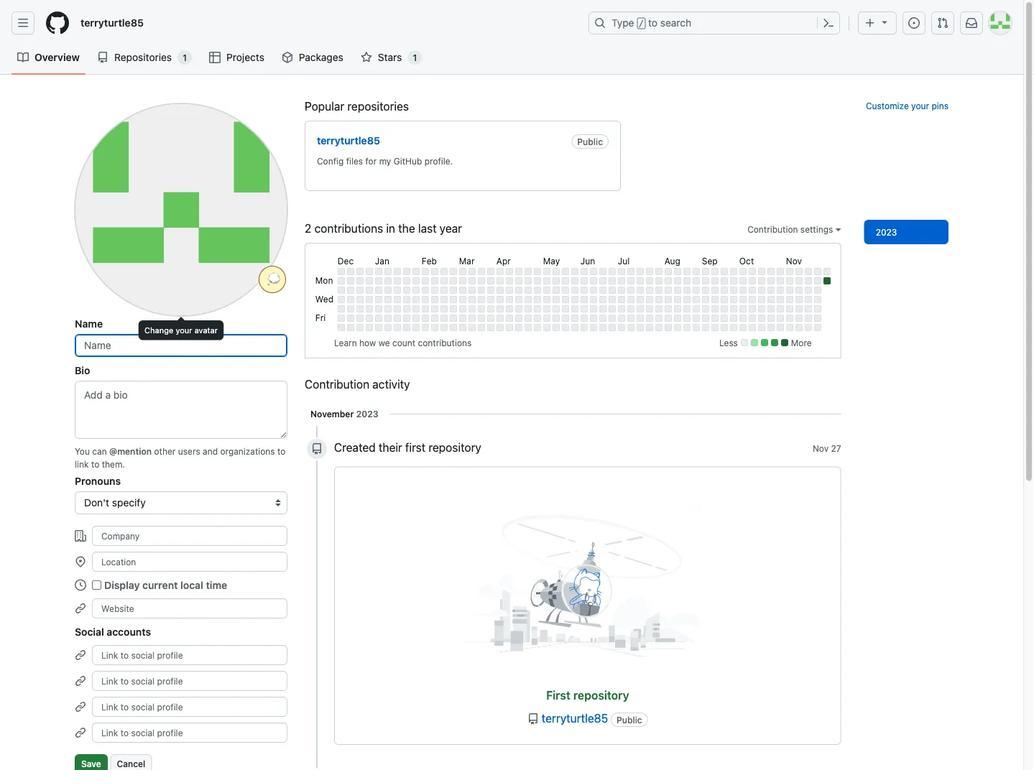 Task type: locate. For each thing, give the bounding box(es) containing it.
terryturtle85
[[81, 17, 144, 29], [317, 135, 380, 147], [542, 712, 609, 726]]

1 vertical spatial contribution
[[305, 378, 370, 391]]

0 horizontal spatial contribution
[[305, 378, 370, 391]]

nov 27
[[813, 444, 842, 454]]

0 vertical spatial terryturtle85 link
[[75, 12, 150, 35]]

grid containing dec
[[313, 252, 833, 334]]

1 horizontal spatial to
[[278, 447, 286, 457]]

1 social account image from the top
[[75, 650, 86, 662]]

social account image
[[75, 676, 86, 688], [75, 702, 86, 713]]

2023 right settings
[[876, 227, 898, 237]]

settings
[[801, 224, 834, 234]]

0 horizontal spatial 1
[[183, 52, 187, 63]]

to right organizations
[[278, 447, 286, 457]]

0 vertical spatial terryturtle85
[[81, 17, 144, 29]]

learn how we count contributions
[[334, 338, 472, 348]]

0 vertical spatial social account image
[[75, 676, 86, 688]]

grid
[[313, 252, 833, 334]]

2 horizontal spatial terryturtle85 link
[[542, 710, 609, 728]]

first
[[547, 689, 571, 703]]

files
[[346, 156, 363, 166]]

profile.
[[425, 156, 453, 166]]

terryturtle85 link
[[75, 12, 150, 35], [317, 135, 380, 147], [542, 710, 609, 728]]

0 vertical spatial social account image
[[75, 650, 86, 662]]

jul
[[618, 256, 630, 266]]

to right link
[[91, 460, 99, 470]]

1 vertical spatial social account image
[[75, 702, 86, 713]]

terryturtle85 down first repository
[[542, 712, 609, 726]]

contribution up november
[[305, 378, 370, 391]]

organization image
[[75, 531, 86, 542]]

1 vertical spatial repository
[[574, 689, 630, 703]]

congratulations on your first repository! image
[[408, 479, 768, 695]]

contributions right count
[[418, 338, 472, 348]]

jan
[[375, 256, 390, 266]]

social account image
[[75, 650, 86, 662], [75, 728, 86, 739]]

1 right "stars"
[[413, 52, 417, 63]]

2 horizontal spatial terryturtle85
[[542, 712, 609, 726]]

learn how we count contributions link
[[334, 338, 472, 348]]

book image
[[17, 52, 29, 63]]

notifications image
[[967, 17, 978, 29]]

popular repositories
[[305, 100, 409, 113]]

2 vertical spatial terryturtle85 link
[[542, 710, 609, 728]]

0 vertical spatial nov
[[787, 256, 803, 266]]

0 vertical spatial link to social profile text field
[[92, 672, 288, 692]]

1 vertical spatial nov
[[813, 444, 829, 454]]

nov
[[787, 256, 803, 266], [813, 444, 829, 454]]

activity
[[373, 378, 410, 391]]

command palette image
[[823, 17, 835, 29]]

your
[[912, 101, 930, 111]]

2023
[[876, 227, 898, 237], [356, 409, 379, 419]]

more
[[792, 338, 812, 348]]

1 horizontal spatial nov
[[813, 444, 829, 454]]

0 horizontal spatial nov
[[787, 256, 803, 266]]

terryturtle85 link down first repository
[[542, 710, 609, 728]]

@mention
[[109, 447, 152, 457]]

1 horizontal spatial public
[[617, 716, 643, 726]]

0 horizontal spatial terryturtle85 link
[[75, 12, 150, 35]]

1 1 from the left
[[183, 52, 187, 63]]

0 vertical spatial contributions
[[315, 222, 383, 235]]

1 horizontal spatial terryturtle85
[[317, 135, 380, 147]]

social accounts
[[75, 626, 151, 638]]

1
[[183, 52, 187, 63], [413, 52, 417, 63]]

1 horizontal spatial terryturtle85 link
[[317, 135, 380, 147]]

social account image up save button
[[75, 702, 86, 713]]

2 1 from the left
[[413, 52, 417, 63]]

terryturtle85 up repo image
[[81, 17, 144, 29]]

my
[[379, 156, 391, 166]]

change your avatar image
[[75, 104, 288, 316]]

social account image for link to social profile text field
[[75, 650, 86, 662]]

sep
[[702, 256, 718, 266]]

Location field
[[92, 552, 288, 572]]

repositories
[[348, 100, 409, 113]]

contribution up oct
[[748, 224, 799, 234]]

other
[[154, 447, 176, 457]]

count
[[393, 338, 416, 348]]

contribution inside popup button
[[748, 224, 799, 234]]

link image
[[75, 603, 86, 615]]

first repository
[[547, 689, 630, 703]]

config files for my github profile.
[[317, 156, 453, 166]]

terryturtle85 link up repo image
[[75, 12, 150, 35]]

cancel button
[[110, 755, 152, 771]]

nov left 27 on the right bottom of the page
[[813, 444, 829, 454]]

cancel
[[117, 760, 145, 770]]

social account image down social
[[75, 650, 86, 662]]

2023 link
[[865, 220, 949, 244]]

1 vertical spatial social account image
[[75, 728, 86, 739]]

terryturtle85 link up files
[[317, 135, 380, 147]]

mar
[[459, 256, 475, 266]]

november 2023
[[311, 409, 379, 419]]

social
[[75, 626, 104, 638]]

how
[[360, 338, 376, 348]]

1 vertical spatial terryturtle85 link
[[317, 135, 380, 147]]

nov down contribution settings popup button
[[787, 256, 803, 266]]

social account image down social
[[75, 676, 86, 688]]

type
[[612, 17, 635, 29]]

1 for stars
[[413, 52, 417, 63]]

to
[[649, 17, 658, 29], [278, 447, 286, 457], [91, 460, 99, 470]]

oct
[[740, 256, 755, 266]]

for
[[366, 156, 377, 166]]

contributions
[[315, 222, 383, 235], [418, 338, 472, 348]]

name
[[75, 318, 103, 330]]

1 vertical spatial 2023
[[356, 409, 379, 419]]

0 horizontal spatial repository
[[429, 441, 482, 455]]

2 social account image from the top
[[75, 702, 86, 713]]

1 vertical spatial link to social profile text field
[[92, 698, 288, 718]]

terryturtle85 up files
[[317, 135, 380, 147]]

2 link to social profile text field from the top
[[92, 698, 288, 718]]

0 vertical spatial to
[[649, 17, 658, 29]]

1 horizontal spatial contributions
[[418, 338, 472, 348]]

1 vertical spatial contributions
[[418, 338, 472, 348]]

2 social account image from the top
[[75, 728, 86, 739]]

social account image up save button
[[75, 728, 86, 739]]

git pull request image
[[938, 17, 949, 29]]

contributions up dec
[[315, 222, 383, 235]]

2 vertical spatial to
[[91, 460, 99, 470]]

0 vertical spatial contribution
[[748, 224, 799, 234]]

can
[[92, 447, 107, 457]]

other users and organizations to link to them.
[[75, 447, 286, 470]]

contribution
[[748, 224, 799, 234], [305, 378, 370, 391]]

wed
[[316, 294, 334, 304]]

1 link to social profile text field from the top
[[92, 672, 288, 692]]

1 horizontal spatial 1
[[413, 52, 417, 63]]

pins
[[932, 101, 949, 111]]

2 vertical spatial link to social profile text field
[[92, 723, 288, 744]]

Website field
[[92, 599, 288, 619]]

their
[[379, 441, 403, 455]]

link to social profile text field for 1st social account icon
[[92, 672, 288, 692]]

1 left table image
[[183, 52, 187, 63]]

0 horizontal spatial contributions
[[315, 222, 383, 235]]

1 social account image from the top
[[75, 676, 86, 688]]

Link to social profile text field
[[92, 646, 288, 666]]

Display current local time checkbox
[[92, 581, 101, 590]]

repo image
[[97, 52, 109, 63]]

2       contributions         in the last year
[[305, 222, 462, 235]]

jun
[[581, 256, 596, 266]]

0 horizontal spatial to
[[91, 460, 99, 470]]

1 vertical spatial to
[[278, 447, 286, 457]]

2 vertical spatial terryturtle85
[[542, 712, 609, 726]]

1 horizontal spatial contribution
[[748, 224, 799, 234]]

Link to social profile text field
[[92, 672, 288, 692], [92, 698, 288, 718], [92, 723, 288, 744]]

cell
[[338, 268, 345, 275], [347, 268, 354, 275], [357, 268, 364, 275], [366, 268, 373, 275], [375, 268, 382, 275], [385, 268, 392, 275], [394, 268, 401, 275], [403, 268, 411, 275], [413, 268, 420, 275], [422, 268, 429, 275], [431, 268, 439, 275], [441, 268, 448, 275], [450, 268, 457, 275], [459, 268, 467, 275], [469, 268, 476, 275], [478, 268, 485, 275], [487, 268, 495, 275], [497, 268, 504, 275], [506, 268, 513, 275], [516, 268, 523, 275], [525, 268, 532, 275], [534, 268, 541, 275], [544, 268, 551, 275], [553, 268, 560, 275], [562, 268, 569, 275], [572, 268, 579, 275], [581, 268, 588, 275], [590, 268, 597, 275], [600, 268, 607, 275], [609, 268, 616, 275], [618, 268, 626, 275], [628, 268, 635, 275], [637, 268, 644, 275], [646, 268, 654, 275], [656, 268, 663, 275], [665, 268, 672, 275], [674, 268, 682, 275], [684, 268, 691, 275], [693, 268, 700, 275], [702, 268, 710, 275], [712, 268, 719, 275], [721, 268, 728, 275], [731, 268, 738, 275], [740, 268, 747, 275], [749, 268, 756, 275], [759, 268, 766, 275], [768, 268, 775, 275], [777, 268, 784, 275], [787, 268, 794, 275], [796, 268, 803, 275], [805, 268, 813, 275], [815, 268, 822, 275], [824, 268, 831, 275], [338, 277, 345, 285], [347, 277, 354, 285], [357, 277, 364, 285], [366, 277, 373, 285], [375, 277, 382, 285], [385, 277, 392, 285], [394, 277, 401, 285], [403, 277, 411, 285], [413, 277, 420, 285], [422, 277, 429, 285], [431, 277, 439, 285], [441, 277, 448, 285], [450, 277, 457, 285], [459, 277, 467, 285], [469, 277, 476, 285], [478, 277, 485, 285], [487, 277, 495, 285], [497, 277, 504, 285], [506, 277, 513, 285], [516, 277, 523, 285], [525, 277, 532, 285], [534, 277, 541, 285], [544, 277, 551, 285], [553, 277, 560, 285], [562, 277, 569, 285], [572, 277, 579, 285], [581, 277, 588, 285], [590, 277, 597, 285], [600, 277, 607, 285], [609, 277, 616, 285], [618, 277, 626, 285], [628, 277, 635, 285], [637, 277, 644, 285], [646, 277, 654, 285], [656, 277, 663, 285], [665, 277, 672, 285], [674, 277, 682, 285], [684, 277, 691, 285], [693, 277, 700, 285], [702, 277, 710, 285], [712, 277, 719, 285], [721, 277, 728, 285], [731, 277, 738, 285], [740, 277, 747, 285], [749, 277, 756, 285], [759, 277, 766, 285], [768, 277, 775, 285], [777, 277, 784, 285], [787, 277, 794, 285], [796, 277, 803, 285], [805, 277, 813, 285], [815, 277, 822, 285], [824, 277, 831, 285], [338, 287, 345, 294], [347, 287, 354, 294], [357, 287, 364, 294], [366, 287, 373, 294], [375, 287, 382, 294], [394, 287, 401, 294], [403, 287, 411, 294], [413, 287, 420, 294], [431, 287, 439, 294], [441, 287, 448, 294], [450, 287, 457, 294], [459, 287, 467, 294], [469, 287, 476, 294], [478, 287, 485, 294], [487, 287, 495, 294], [497, 287, 504, 294], [506, 287, 513, 294], [516, 287, 523, 294], [525, 287, 532, 294], [544, 287, 551, 294], [553, 287, 560, 294], [562, 287, 569, 294], [572, 287, 579, 294], [581, 287, 588, 294], [590, 287, 597, 294], [600, 287, 607, 294], [609, 287, 616, 294], [618, 287, 626, 294], [628, 287, 635, 294], [637, 287, 644, 294], [646, 287, 654, 294], [656, 287, 663, 294], [665, 287, 672, 294], [674, 287, 682, 294], [693, 287, 700, 294], [702, 287, 710, 294], [712, 287, 719, 294], [721, 287, 728, 294], [731, 287, 738, 294], [740, 287, 747, 294], [749, 287, 756, 294], [759, 287, 766, 294], [768, 287, 775, 294], [777, 287, 784, 294], [787, 287, 794, 294], [796, 287, 803, 294], [805, 287, 813, 294], [815, 287, 822, 294], [338, 296, 345, 303], [347, 296, 354, 303], [357, 296, 364, 303], [366, 296, 373, 303], [375, 296, 382, 303], [385, 296, 392, 303], [394, 296, 401, 303], [403, 296, 411, 303], [413, 296, 420, 303], [422, 296, 429, 303], [431, 296, 439, 303], [441, 296, 448, 303], [450, 296, 457, 303], [459, 296, 467, 303], [469, 296, 476, 303], [478, 296, 485, 303], [487, 296, 495, 303], [497, 296, 504, 303], [506, 296, 513, 303], [516, 296, 523, 303], [525, 296, 532, 303], [534, 296, 541, 303], [544, 296, 551, 303], [553, 296, 560, 303], [562, 296, 569, 303], [572, 296, 579, 303], [581, 296, 588, 303], [590, 296, 597, 303], [600, 296, 607, 303], [609, 296, 616, 303], [618, 296, 626, 303], [628, 296, 635, 303], [637, 296, 644, 303], [646, 296, 654, 303], [656, 296, 663, 303], [665, 296, 672, 303], [674, 296, 682, 303], [684, 296, 691, 303], [693, 296, 700, 303], [702, 296, 710, 303], [712, 296, 719, 303], [721, 296, 728, 303], [731, 296, 738, 303], [740, 296, 747, 303], [749, 296, 756, 303], [759, 296, 766, 303], [768, 296, 775, 303], [777, 296, 784, 303], [787, 296, 794, 303], [796, 296, 803, 303], [805, 296, 813, 303], [815, 296, 822, 303], [338, 306, 345, 313], [347, 306, 354, 313], [357, 306, 364, 313], [366, 306, 373, 313], [375, 306, 382, 313], [385, 306, 392, 313], [394, 306, 401, 313], [403, 306, 411, 313], [413, 306, 420, 313], [422, 306, 429, 313], [431, 306, 439, 313], [441, 306, 448, 313], [450, 306, 457, 313], [459, 306, 467, 313], [469, 306, 476, 313], [478, 306, 485, 313], [487, 306, 495, 313], [497, 306, 504, 313], [506, 306, 513, 313], [516, 306, 523, 313], [525, 306, 532, 313], [534, 306, 541, 313], [544, 306, 551, 313], [553, 306, 560, 313], [562, 306, 569, 313], [572, 306, 579, 313], [581, 306, 588, 313], [590, 306, 597, 313], [600, 306, 607, 313], [609, 306, 616, 313], [618, 306, 626, 313], [628, 306, 635, 313], [637, 306, 644, 313], [646, 306, 654, 313], [656, 306, 663, 313], [665, 306, 672, 313], [674, 306, 682, 313], [684, 306, 691, 313], [693, 306, 700, 313], [702, 306, 710, 313], [712, 306, 719, 313], [721, 306, 728, 313], [731, 306, 738, 313], [740, 306, 747, 313], [749, 306, 756, 313], [759, 306, 766, 313], [768, 306, 775, 313], [777, 306, 784, 313], [787, 306, 794, 313], [796, 306, 803, 313], [805, 306, 813, 313], [815, 306, 822, 313], [338, 315, 345, 322], [347, 315, 354, 322], [357, 315, 364, 322], [366, 315, 373, 322], [375, 315, 382, 322], [385, 315, 392, 322], [394, 315, 401, 322], [403, 315, 411, 322], [413, 315, 420, 322], [422, 315, 429, 322], [431, 315, 439, 322], [441, 315, 448, 322], [450, 315, 457, 322], [459, 315, 467, 322], [469, 315, 476, 322], [478, 315, 485, 322], [487, 315, 495, 322], [497, 315, 504, 322], [506, 315, 513, 322], [516, 315, 523, 322], [525, 315, 532, 322], [534, 315, 541, 322], [544, 315, 551, 322], [553, 315, 560, 322], [562, 315, 569, 322], [572, 315, 579, 322], [581, 315, 588, 322], [590, 315, 597, 322], [600, 315, 607, 322], [609, 315, 616, 322], [618, 315, 626, 322], [628, 315, 635, 322], [637, 315, 644, 322], [646, 315, 654, 322], [656, 315, 663, 322], [665, 315, 672, 322], [674, 315, 682, 322], [684, 315, 691, 322], [693, 315, 700, 322], [702, 315, 710, 322], [712, 315, 719, 322], [721, 315, 728, 322], [731, 315, 738, 322], [740, 315, 747, 322], [749, 315, 756, 322], [759, 315, 766, 322], [768, 315, 775, 322], [777, 315, 784, 322], [787, 315, 794, 322], [796, 315, 803, 322], [805, 315, 813, 322], [815, 315, 822, 322], [338, 324, 345, 331], [347, 324, 354, 331], [357, 324, 364, 331], [366, 324, 373, 331], [375, 324, 382, 331], [394, 324, 401, 331], [403, 324, 411, 331], [413, 324, 420, 331], [422, 324, 429, 331], [431, 324, 439, 331], [441, 324, 448, 331], [450, 324, 457, 331], [459, 324, 467, 331], [469, 324, 476, 331], [478, 324, 485, 331], [487, 324, 495, 331], [497, 324, 504, 331], [506, 324, 513, 331], [516, 324, 523, 331], [525, 324, 532, 331], [534, 324, 541, 331], [544, 324, 551, 331], [553, 324, 560, 331], [562, 324, 569, 331], [581, 324, 588, 331], [590, 324, 597, 331], [600, 324, 607, 331], [609, 324, 616, 331], [618, 324, 626, 331], [628, 324, 635, 331], [637, 324, 644, 331], [656, 324, 663, 331], [665, 324, 672, 331], [674, 324, 682, 331], [684, 324, 691, 331], [693, 324, 700, 331], [702, 324, 710, 331], [712, 324, 719, 331], [731, 324, 738, 331], [740, 324, 747, 331], [749, 324, 756, 331], [759, 324, 766, 331], [768, 324, 775, 331], [777, 324, 784, 331], [787, 324, 794, 331], [796, 324, 803, 331], [805, 324, 813, 331], [815, 324, 822, 331]]

2023 down 'contribution activity'
[[356, 409, 379, 419]]

display current local time
[[104, 580, 227, 591]]

0 horizontal spatial public
[[578, 137, 603, 147]]

dec
[[338, 256, 354, 266]]

0 horizontal spatial terryturtle85
[[81, 17, 144, 29]]

to right /
[[649, 17, 658, 29]]

public
[[578, 137, 603, 147], [617, 716, 643, 726]]

2 horizontal spatial to
[[649, 17, 658, 29]]

overview link
[[12, 47, 86, 68]]

1 horizontal spatial 2023
[[876, 227, 898, 237]]

you can @mention
[[75, 447, 152, 457]]

repository
[[429, 441, 482, 455], [574, 689, 630, 703]]

config
[[317, 156, 344, 166]]



Task type: describe. For each thing, give the bounding box(es) containing it.
aug
[[665, 256, 681, 266]]

nov for nov
[[787, 256, 803, 266]]

the
[[399, 222, 415, 235]]

customize
[[867, 101, 910, 111]]

contribution for contribution settings
[[748, 224, 799, 234]]

location image
[[75, 557, 86, 568]]

issue opened image
[[909, 17, 921, 29]]

type / to search
[[612, 17, 692, 29]]

and
[[203, 447, 218, 457]]

repositories
[[114, 51, 172, 63]]

fri
[[316, 313, 326, 323]]

triangle down image
[[880, 16, 891, 28]]

bio
[[75, 365, 90, 376]]

first
[[406, 441, 426, 455]]

users
[[178, 447, 200, 457]]

27
[[832, 444, 842, 454]]

created
[[334, 441, 376, 455]]

nov 27 link
[[813, 442, 842, 455]]

may
[[544, 256, 560, 266]]

november
[[311, 409, 354, 419]]

clock image
[[75, 580, 86, 591]]

local
[[181, 580, 203, 591]]

/
[[639, 19, 644, 29]]

projects
[[227, 51, 265, 63]]

2
[[305, 222, 312, 235]]

contribution settings button
[[748, 223, 842, 236]]

table image
[[209, 52, 221, 63]]

package image
[[282, 52, 293, 63]]

this repository is public image
[[528, 714, 539, 725]]

learn
[[334, 338, 357, 348]]

customize your pins
[[867, 101, 949, 111]]

1 for repositories
[[183, 52, 187, 63]]

search
[[661, 17, 692, 29]]

star image
[[361, 52, 372, 63]]

0 vertical spatial repository
[[429, 441, 482, 455]]

we
[[379, 338, 390, 348]]

contribution activity
[[305, 378, 410, 391]]

projects link
[[204, 47, 270, 68]]

save
[[81, 760, 101, 770]]

nov for nov 27
[[813, 444, 829, 454]]

💭 button
[[265, 273, 280, 287]]

homepage image
[[46, 12, 69, 35]]

apr
[[497, 256, 511, 266]]

packages
[[299, 51, 344, 63]]

0 vertical spatial 2023
[[876, 227, 898, 237]]

accounts
[[107, 626, 151, 638]]

Bio text field
[[75, 381, 288, 439]]

created their first repository
[[334, 441, 482, 455]]

pronouns
[[75, 475, 121, 487]]

contribution settings
[[748, 224, 836, 234]]

year
[[440, 222, 462, 235]]

last
[[418, 222, 437, 235]]

packages link
[[276, 47, 349, 68]]

Name field
[[75, 334, 288, 357]]

contribution for contribution activity
[[305, 378, 370, 391]]

overview
[[35, 51, 80, 63]]

you
[[75, 447, 90, 457]]

organizations
[[220, 447, 275, 457]]

save button
[[75, 755, 108, 771]]

repo image
[[311, 444, 323, 455]]

popular
[[305, 100, 345, 113]]

plus image
[[865, 17, 877, 29]]

0 horizontal spatial 2023
[[356, 409, 379, 419]]

feb
[[422, 256, 437, 266]]

github
[[394, 156, 422, 166]]

link
[[75, 460, 89, 470]]

current
[[142, 580, 178, 591]]

0 vertical spatial public
[[578, 137, 603, 147]]

💭
[[267, 273, 278, 287]]

display
[[104, 580, 140, 591]]

Company field
[[92, 526, 288, 547]]

social account image for third link to social profile text box from the top
[[75, 728, 86, 739]]

1 vertical spatial public
[[617, 716, 643, 726]]

1 horizontal spatial repository
[[574, 689, 630, 703]]

link to social profile text field for second social account icon from the top of the page
[[92, 698, 288, 718]]

1 vertical spatial terryturtle85
[[317, 135, 380, 147]]

mon
[[316, 275, 333, 285]]

less
[[720, 338, 738, 348]]

in
[[386, 222, 396, 235]]

them.
[[102, 460, 125, 470]]

3 link to social profile text field from the top
[[92, 723, 288, 744]]

stars
[[378, 51, 402, 63]]

time
[[206, 580, 227, 591]]



Task type: vqa. For each thing, say whether or not it's contained in the screenshot.
Package icon
no



